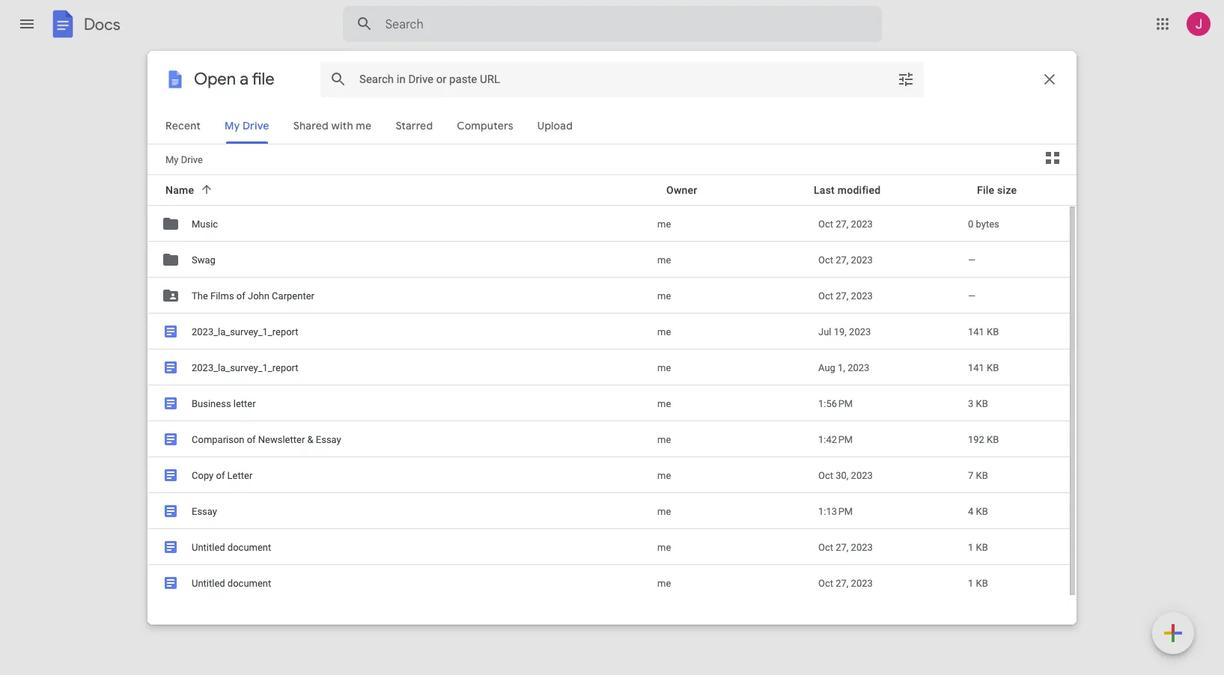 Task type: locate. For each thing, give the bounding box(es) containing it.
the doomy doc
[[228, 385, 308, 399]]

1 vertical spatial 27,
[[780, 424, 795, 436]]

1 me from the top
[[619, 311, 635, 323]]

the doomy doc google docs element
[[227, 0, 610, 661]]

doc
[[288, 385, 308, 399]]

doomy
[[250, 385, 285, 399]]

2 document from the top
[[271, 460, 323, 474]]

1 vertical spatial untitled
[[228, 460, 269, 474]]

2023 for 3rd last opened by me oct 27, 2023 "element" from the top of the previous 7 days list box
[[797, 424, 821, 436]]

oct 27, 2023
[[761, 349, 821, 361], [761, 424, 821, 436], [761, 461, 821, 473]]

me
[[619, 311, 635, 323], [619, 349, 635, 361]]

last opened by me oct 27, 2023 element inside pet resume 'option'
[[761, 347, 968, 362]]

2 owned by me element from the top
[[619, 225, 749, 240]]

today for techlokka monthly newsletter list box
[[188, 65, 222, 80]]

pet
[[228, 348, 245, 361]]

2023 for first last opened by me oct 27, 2023 "element" from the bottom of the previous 7 days list box
[[797, 461, 821, 473]]

option
[[171, 0, 1048, 676], [171, 0, 1048, 676], [171, 214, 1022, 676]]

earlier list box
[[171, 533, 1022, 676]]

1 vertical spatial untitled document
[[228, 460, 323, 474]]

2 vertical spatial oct 27, 2023
[[761, 461, 821, 473]]

today for the techlokka monthly newsletter google docs 5 follow ups element
[[188, 71, 218, 85]]

2 untitled document option from the top
[[171, 449, 1022, 676]]

0 vertical spatial untitled
[[228, 423, 269, 436]]

2 untitled document from the top
[[228, 460, 323, 474]]

2023
[[797, 311, 821, 323], [797, 349, 821, 361], [797, 424, 821, 436], [797, 461, 821, 473], [795, 583, 819, 595]]

the doomy doc option
[[171, 0, 1022, 676]]

4 owned by me element from the top
[[619, 347, 749, 362]]

2 vertical spatial 27,
[[780, 461, 795, 473]]

2023_la_survey_1_report for first 2023_la_survey_1_report option from the top
[[228, 545, 353, 558]]

1 27, from the top
[[780, 349, 795, 361]]

3 27, from the top
[[780, 461, 795, 473]]

oct 30, 2023
[[761, 311, 821, 323]]

last opened by me aug 1, 2023 element
[[761, 544, 968, 559]]

5 owned by me element from the top
[[619, 422, 749, 437]]

2 oct from the top
[[761, 349, 778, 361]]

None search field
[[343, 6, 882, 42]]

days
[[241, 268, 264, 282]]

today
[[188, 65, 222, 80], [188, 71, 218, 85]]

1 2023_la_survey_1_report option from the top
[[171, 533, 1022, 676]]

me inside 'option'
[[619, 349, 635, 361]]

previous 7 days
[[188, 268, 264, 282]]

0 vertical spatial 27,
[[780, 349, 795, 361]]

1 untitled from the top
[[228, 423, 269, 436]]

techlokka monthly newsletter
[[228, 113, 381, 127]]

previous
[[188, 268, 230, 282]]

me for copy of letter
[[619, 311, 635, 323]]

2 2023_la_survey_1_report from the top
[[228, 582, 353, 596]]

1 last opened by me oct 27, 2023 element from the top
[[761, 347, 968, 362]]

2 last opened by me oct 27, 2023 element from the top
[[761, 385, 968, 400]]

27,
[[780, 349, 795, 361], [780, 424, 795, 436], [780, 461, 795, 473]]

0 vertical spatial 2023_la_survey_1_report
[[228, 545, 353, 558]]

2023 inside 'copy of letter' option
[[797, 311, 821, 323]]

docs
[[84, 14, 120, 34]]

2023_la_survey_1_report option
[[171, 533, 1022, 676], [171, 571, 1022, 676]]

techlokka monthly newsletter option
[[171, 0, 1048, 676]]

owned by me element for the last opened by me jul 19, 2023 element
[[619, 582, 749, 597]]

8 owned by me element from the top
[[619, 582, 749, 597]]

0 vertical spatial document
[[271, 423, 323, 436]]

copy
[[228, 310, 254, 324]]

last opened by me oct 27, 2023 element
[[761, 347, 968, 362], [761, 385, 968, 400], [761, 422, 968, 437], [761, 460, 968, 475]]

1 vertical spatial oct 27, 2023
[[761, 424, 821, 436]]

1 vertical spatial 2023_la_survey_1_report
[[228, 582, 353, 596]]

2023_la_survey_1_report
[[228, 545, 353, 558], [228, 582, 353, 596]]

2023 inside option
[[795, 583, 819, 595]]

1 document from the top
[[271, 423, 323, 436]]

1 today from the top
[[188, 65, 222, 80]]

6 owned by me element from the top
[[619, 460, 749, 475]]

of
[[257, 310, 268, 324]]

techlokka
[[228, 113, 279, 127]]

3 oct 27, 2023 from the top
[[761, 461, 821, 473]]

owned by me element
[[619, 188, 749, 203], [619, 225, 749, 240], [619, 310, 749, 325], [619, 347, 749, 362], [619, 422, 749, 437], [619, 460, 749, 475], [619, 544, 749, 559], [619, 582, 749, 597]]

owned by me element for 'last opened by me oct 30, 2023' element
[[619, 310, 749, 325]]

document for first last opened by me oct 27, 2023 "element" from the bottom of the previous 7 days list box
[[271, 460, 323, 474]]

last opened by me jul 19, 2023 element
[[761, 582, 968, 597]]

2 me from the top
[[619, 349, 635, 361]]

today inside today heading
[[188, 65, 222, 80]]

owned by me element for last opened by me oct 27, 2023 "element" inside the pet resume 'option'
[[619, 347, 749, 362]]

1 untitled document from the top
[[228, 423, 323, 436]]

3 owned by me element from the top
[[619, 310, 749, 325]]

untitled document option
[[171, 411, 1022, 676], [171, 449, 1022, 676]]

pet resume google docs element
[[227, 0, 610, 624]]

3 last opened by me oct 27, 2023 element from the top
[[761, 422, 968, 437]]

oct
[[761, 311, 778, 323], [761, 349, 778, 361], [761, 424, 778, 436], [761, 461, 778, 473]]

4 oct from the top
[[761, 461, 778, 473]]

untitled document
[[228, 423, 323, 436], [228, 460, 323, 474]]

2023 for last opened by me oct 27, 2023 "element" inside the pet resume 'option'
[[797, 349, 821, 361]]

owned by me element for first last opened by me oct 27, 2023 "element" from the bottom of the previous 7 days list box
[[619, 460, 749, 475]]

me for pet resume
[[619, 349, 635, 361]]

7 owned by me element from the top
[[619, 544, 749, 559]]

resume
[[248, 348, 285, 361]]

2 2023_la_survey_1_report option from the top
[[171, 571, 1022, 676]]

0 vertical spatial oct 27, 2023
[[761, 349, 821, 361]]

1 oct 27, 2023 from the top
[[761, 349, 821, 361]]

1 vertical spatial document
[[271, 460, 323, 474]]

jul 19, 2023
[[761, 583, 819, 595]]

2 untitled from the top
[[228, 460, 269, 474]]

1 oct from the top
[[761, 311, 778, 323]]

1 2023_la_survey_1_report from the top
[[228, 545, 353, 558]]

2023 inside pet resume 'option'
[[797, 349, 821, 361]]

2 today from the top
[[188, 71, 218, 85]]

0 vertical spatial me
[[619, 311, 635, 323]]

me inside 'copy of letter' option
[[619, 311, 635, 323]]

document
[[271, 423, 323, 436], [271, 460, 323, 474]]

untitled
[[228, 423, 269, 436], [228, 460, 269, 474]]

document for 3rd last opened by me oct 27, 2023 "element" from the top of the previous 7 days list box
[[271, 423, 323, 436]]

1 vertical spatial me
[[619, 349, 635, 361]]

2023 for the last opened by me jul 19, 2023 element
[[795, 583, 819, 595]]

previous 7 days list box
[[171, 0, 1022, 676]]

0 vertical spatial untitled document
[[228, 423, 323, 436]]



Task type: vqa. For each thing, say whether or not it's contained in the screenshot.
"Paradigm" option
no



Task type: describe. For each thing, give the bounding box(es) containing it.
copy of letter google docs 5 follow ups element
[[227, 308, 610, 326]]

letter
[[271, 310, 301, 324]]

27, inside pet resume 'option'
[[780, 349, 795, 361]]

30,
[[780, 311, 795, 323]]

last opened by me oct 27, 2023 element inside the doomy doc option
[[761, 385, 968, 400]]

techlokka monthly newsletter list box
[[171, 0, 1048, 676]]

7
[[233, 268, 238, 282]]

2 27, from the top
[[780, 424, 795, 436]]

oct 27, 2023 inside pet resume 'option'
[[761, 349, 821, 361]]

oct inside 'copy of letter' option
[[761, 311, 778, 323]]

last opened by me oct 30, 2023 element
[[761, 310, 968, 325]]

1 owned by me element from the top
[[619, 188, 749, 203]]

2 oct 27, 2023 from the top
[[761, 424, 821, 436]]

create new document image
[[1153, 613, 1195, 658]]

earlier
[[188, 503, 220, 516]]

techlokka monthly newsletter google docs 5 follow ups element
[[227, 111, 610, 129]]

owned by me element for last opened by me aug 1, 2023 element at right bottom
[[619, 544, 749, 559]]

4 last opened by me oct 27, 2023 element from the top
[[761, 460, 968, 475]]

last opened by me 1:13 pm element
[[761, 225, 968, 240]]

option inside techlokka monthly newsletter list box
[[171, 214, 1022, 676]]

last opened by me 1:42 pm element
[[761, 188, 968, 203]]

2023 for 'last opened by me oct 30, 2023' element
[[797, 311, 821, 323]]

newsletter
[[326, 113, 381, 127]]

19,
[[778, 583, 793, 595]]

pet resume option
[[171, 0, 1022, 676]]

copy of letter
[[228, 310, 301, 324]]

pet resume
[[228, 348, 285, 361]]

today heading
[[176, 48, 575, 96]]

the
[[228, 385, 247, 399]]

docs link
[[48, 9, 120, 42]]

2023_la_survey_1_report for first 2023_la_survey_1_report option from the bottom
[[228, 582, 353, 596]]

1 untitled document option from the top
[[171, 411, 1022, 676]]

jul
[[761, 583, 776, 595]]

search image
[[349, 9, 379, 39]]

3 oct from the top
[[761, 424, 778, 436]]

copy of letter option
[[171, 299, 1022, 676]]

monthly
[[282, 113, 323, 127]]

oct inside pet resume 'option'
[[761, 349, 778, 361]]

owned by me element for 3rd last opened by me oct 27, 2023 "element" from the top of the previous 7 days list box
[[619, 422, 749, 437]]



